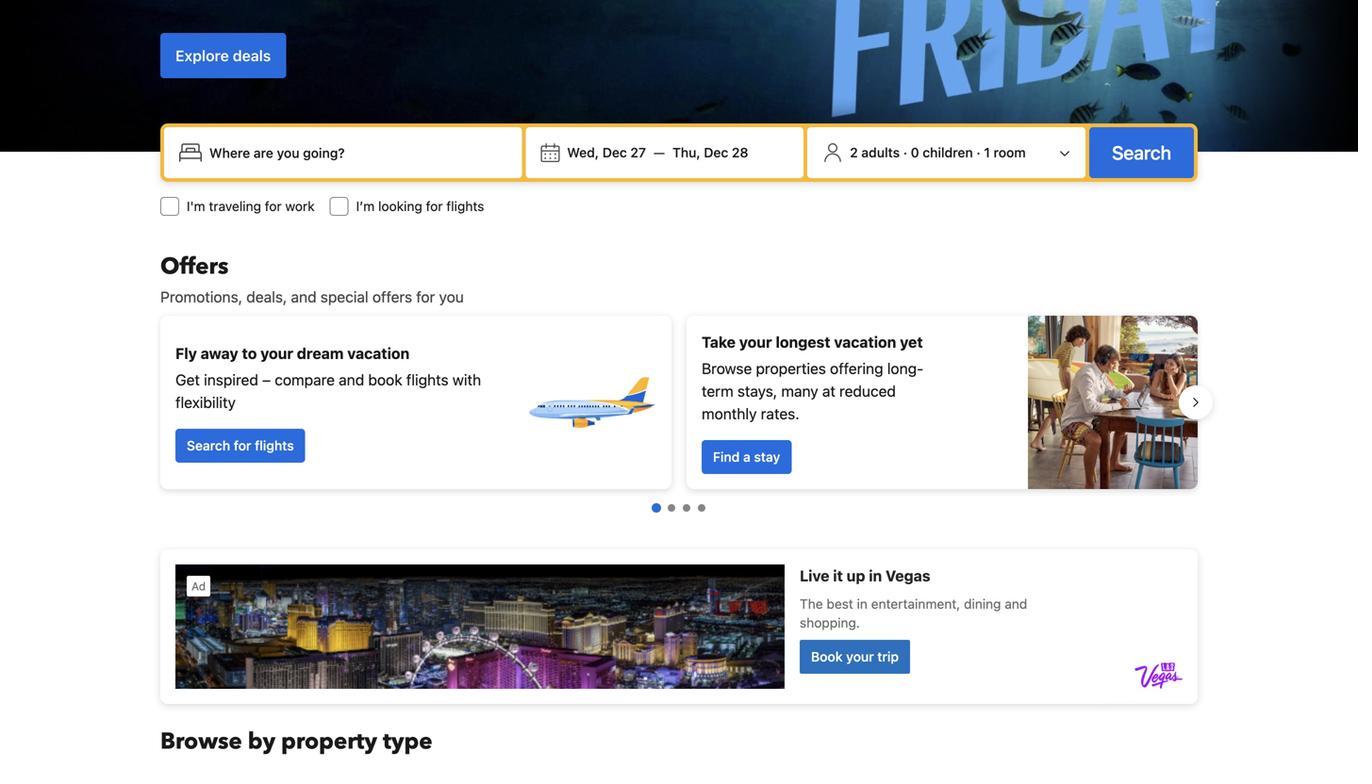 Task type: vqa. For each thing, say whether or not it's contained in the screenshot.
with
yes



Task type: describe. For each thing, give the bounding box(es) containing it.
with
[[452, 371, 481, 389]]

offers promotions, deals, and special offers for you
[[160, 251, 464, 306]]

1
[[984, 145, 990, 160]]

and inside offers promotions, deals, and special offers for you
[[291, 288, 317, 306]]

many
[[781, 382, 818, 400]]

by
[[248, 727, 276, 758]]

book
[[368, 371, 402, 389]]

adults
[[861, 145, 900, 160]]

i'm
[[187, 199, 205, 214]]

region containing take your longest vacation yet
[[145, 308, 1213, 497]]

find a stay
[[713, 449, 780, 465]]

stays,
[[737, 382, 777, 400]]

take your longest vacation yet image
[[1028, 316, 1198, 489]]

thu, dec 28 button
[[665, 136, 756, 170]]

at
[[822, 382, 835, 400]]

promotions,
[[160, 288, 242, 306]]

yet
[[900, 333, 923, 351]]

your inside the fly away to your dream vacation get inspired – compare and book flights with flexibility
[[260, 345, 293, 363]]

fly
[[175, 345, 197, 363]]

wed,
[[567, 145, 599, 160]]

search for flights
[[187, 438, 294, 454]]

0
[[911, 145, 919, 160]]

flexibility
[[175, 394, 236, 412]]

long-
[[887, 360, 924, 378]]

2 dec from the left
[[704, 145, 728, 160]]

to
[[242, 345, 257, 363]]

vacation inside the fly away to your dream vacation get inspired – compare and book flights with flexibility
[[347, 345, 410, 363]]

offers
[[160, 251, 229, 282]]

wed, dec 27 — thu, dec 28
[[567, 145, 748, 160]]

0 vertical spatial flights
[[446, 199, 484, 214]]

find a stay link
[[702, 440, 792, 474]]

i'm traveling for work
[[187, 199, 315, 214]]

1 · from the left
[[903, 145, 907, 160]]

monthly
[[702, 405, 757, 423]]

away
[[201, 345, 238, 363]]

children
[[923, 145, 973, 160]]

and inside the fly away to your dream vacation get inspired – compare and book flights with flexibility
[[339, 371, 364, 389]]

browse inside "take your longest vacation yet browse properties offering long- term stays, many at reduced monthly rates."
[[702, 360, 752, 378]]

vacation inside "take your longest vacation yet browse properties offering long- term stays, many at reduced monthly rates."
[[834, 333, 896, 351]]

offers
[[372, 288, 412, 306]]

take your longest vacation yet browse properties offering long- term stays, many at reduced monthly rates.
[[702, 333, 924, 423]]

—
[[654, 145, 665, 160]]

stay
[[754, 449, 780, 465]]

2
[[850, 145, 858, 160]]



Task type: locate. For each thing, give the bounding box(es) containing it.
flights down –
[[255, 438, 294, 454]]

2 · from the left
[[976, 145, 980, 160]]

and
[[291, 288, 317, 306], [339, 371, 364, 389]]

term
[[702, 382, 733, 400]]

main content containing offers
[[145, 251, 1213, 769]]

browse left by on the bottom left of the page
[[160, 727, 242, 758]]

your
[[739, 333, 772, 351], [260, 345, 293, 363]]

i'm
[[356, 199, 375, 214]]

search for search
[[1112, 141, 1171, 164]]

Where are you going? field
[[202, 136, 514, 170]]

room
[[994, 145, 1026, 160]]

1 horizontal spatial vacation
[[834, 333, 896, 351]]

explore deals link
[[160, 33, 286, 78]]

fly away to your dream vacation get inspired – compare and book flights with flexibility
[[175, 345, 481, 412]]

special
[[320, 288, 368, 306]]

search for flights link
[[175, 429, 305, 463]]

main content
[[145, 251, 1213, 769]]

for
[[265, 199, 282, 214], [426, 199, 443, 214], [416, 288, 435, 306], [234, 438, 251, 454]]

0 vertical spatial and
[[291, 288, 317, 306]]

0 horizontal spatial and
[[291, 288, 317, 306]]

your inside "take your longest vacation yet browse properties offering long- term stays, many at reduced monthly rates."
[[739, 333, 772, 351]]

dec left 27
[[602, 145, 627, 160]]

0 horizontal spatial ·
[[903, 145, 907, 160]]

for right 'looking'
[[426, 199, 443, 214]]

dream
[[297, 345, 344, 363]]

for down the flexibility
[[234, 438, 251, 454]]

0 horizontal spatial dec
[[602, 145, 627, 160]]

take
[[702, 333, 736, 351]]

2 vertical spatial flights
[[255, 438, 294, 454]]

reduced
[[839, 382, 896, 400]]

flights left with
[[406, 371, 449, 389]]

27
[[630, 145, 646, 160]]

for left you
[[416, 288, 435, 306]]

2 adults · 0 children · 1 room button
[[815, 135, 1078, 171]]

deals,
[[246, 288, 287, 306]]

1 vertical spatial browse
[[160, 727, 242, 758]]

0 vertical spatial search
[[1112, 141, 1171, 164]]

you
[[439, 288, 464, 306]]

–
[[262, 371, 271, 389]]

vacation up book at the left of page
[[347, 345, 410, 363]]

search
[[1112, 141, 1171, 164], [187, 438, 230, 454]]

flights
[[446, 199, 484, 214], [406, 371, 449, 389], [255, 438, 294, 454]]

rates.
[[761, 405, 799, 423]]

dec left 28
[[704, 145, 728, 160]]

offering
[[830, 360, 883, 378]]

for left work
[[265, 199, 282, 214]]

explore
[[175, 47, 229, 65]]

1 horizontal spatial and
[[339, 371, 364, 389]]

looking
[[378, 199, 422, 214]]

1 horizontal spatial search
[[1112, 141, 1171, 164]]

search inside main content
[[187, 438, 230, 454]]

region
[[145, 308, 1213, 497]]

a
[[743, 449, 751, 465]]

flights inside the fly away to your dream vacation get inspired – compare and book flights with flexibility
[[406, 371, 449, 389]]

1 vertical spatial flights
[[406, 371, 449, 389]]

·
[[903, 145, 907, 160], [976, 145, 980, 160]]

· left 0
[[903, 145, 907, 160]]

vacation up offering
[[834, 333, 896, 351]]

browse up term
[[702, 360, 752, 378]]

· left 1 at the right of page
[[976, 145, 980, 160]]

wed, dec 27 button
[[560, 136, 654, 170]]

1 vertical spatial search
[[187, 438, 230, 454]]

traveling
[[209, 199, 261, 214]]

progress bar
[[652, 504, 705, 513]]

search button
[[1089, 127, 1194, 178]]

fly away to your dream vacation image
[[524, 337, 656, 469]]

and left book at the left of page
[[339, 371, 364, 389]]

2 adults · 0 children · 1 room
[[850, 145, 1026, 160]]

search for search for flights
[[187, 438, 230, 454]]

type
[[383, 727, 433, 758]]

deals
[[233, 47, 271, 65]]

thu,
[[672, 145, 700, 160]]

browse
[[702, 360, 752, 378], [160, 727, 242, 758]]

search inside button
[[1112, 141, 1171, 164]]

properties
[[756, 360, 826, 378]]

flights right 'looking'
[[446, 199, 484, 214]]

find
[[713, 449, 740, 465]]

for inside offers promotions, deals, and special offers for you
[[416, 288, 435, 306]]

advertisement region
[[160, 550, 1198, 704]]

get
[[175, 371, 200, 389]]

work
[[285, 199, 315, 214]]

i'm looking for flights
[[356, 199, 484, 214]]

1 horizontal spatial browse
[[702, 360, 752, 378]]

0 horizontal spatial vacation
[[347, 345, 410, 363]]

0 horizontal spatial your
[[260, 345, 293, 363]]

1 vertical spatial and
[[339, 371, 364, 389]]

dec
[[602, 145, 627, 160], [704, 145, 728, 160]]

and right "deals,"
[[291, 288, 317, 306]]

0 horizontal spatial search
[[187, 438, 230, 454]]

your right take
[[739, 333, 772, 351]]

your right to
[[260, 345, 293, 363]]

0 vertical spatial browse
[[702, 360, 752, 378]]

0 horizontal spatial browse
[[160, 727, 242, 758]]

1 dec from the left
[[602, 145, 627, 160]]

progress bar inside main content
[[652, 504, 705, 513]]

explore deals
[[175, 47, 271, 65]]

28
[[732, 145, 748, 160]]

browse by property type
[[160, 727, 433, 758]]

1 horizontal spatial ·
[[976, 145, 980, 160]]

longest
[[776, 333, 830, 351]]

1 horizontal spatial your
[[739, 333, 772, 351]]

vacation
[[834, 333, 896, 351], [347, 345, 410, 363]]

property
[[281, 727, 377, 758]]

inspired
[[204, 371, 258, 389]]

for inside region
[[234, 438, 251, 454]]

1 horizontal spatial dec
[[704, 145, 728, 160]]

compare
[[275, 371, 335, 389]]



